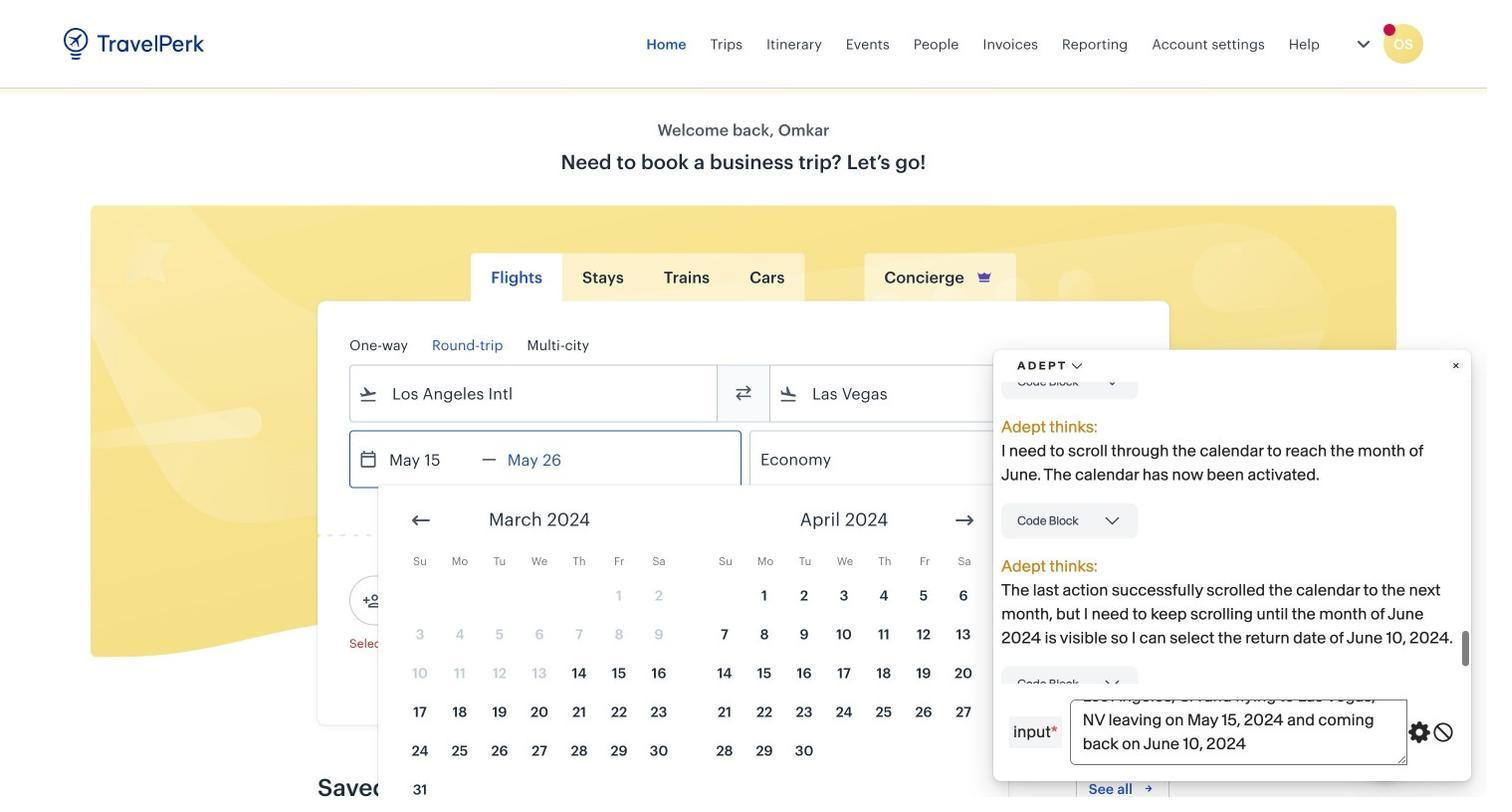 Task type: locate. For each thing, give the bounding box(es) containing it.
Depart text field
[[378, 432, 482, 487]]

Return text field
[[497, 432, 600, 487]]

move forward to switch to the next month. image
[[953, 509, 977, 533]]



Task type: describe. For each thing, give the bounding box(es) containing it.
calendar application
[[378, 485, 1487, 797]]

move backward to switch to the previous month. image
[[409, 509, 433, 533]]

To search field
[[798, 378, 1111, 410]]

From search field
[[378, 378, 691, 410]]



Task type: vqa. For each thing, say whether or not it's contained in the screenshot.
Calendar application
yes



